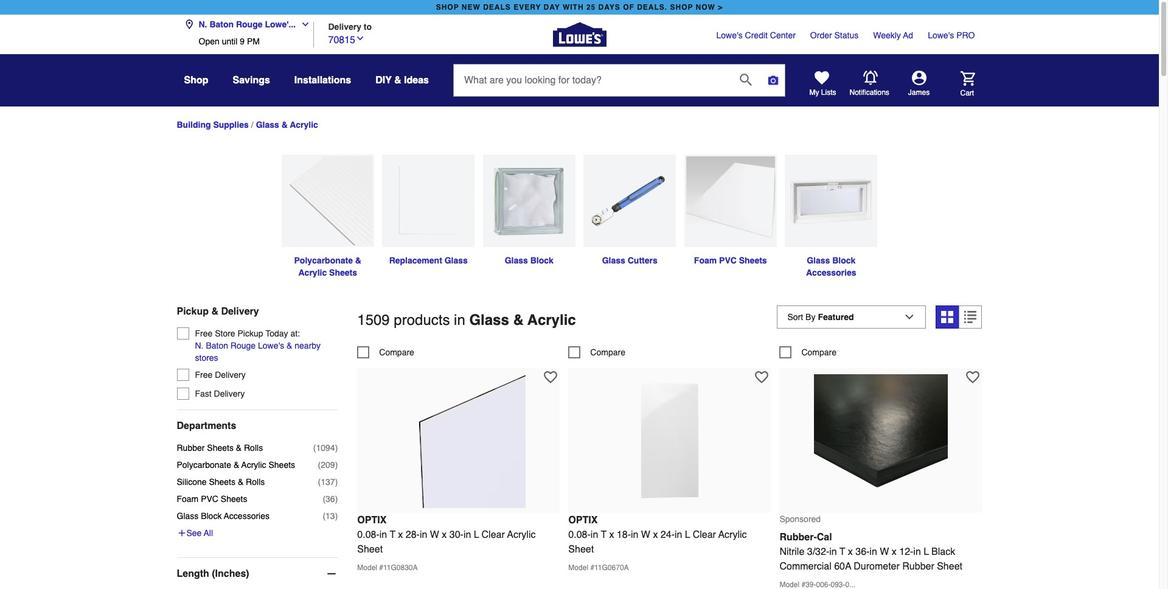 Task type: vqa. For each thing, say whether or not it's contained in the screenshot.
Lowe's related to Lowe's Credit Center
yes



Task type: describe. For each thing, give the bounding box(es) containing it.
delivery to
[[328, 22, 372, 31]]

n. baton rouge lowe's & nearby stores
[[195, 341, 321, 363]]

store
[[215, 329, 235, 338]]

1 horizontal spatial pickup
[[238, 329, 263, 338]]

30-
[[450, 529, 464, 540]]

in left the 30-
[[420, 529, 427, 540]]

heart outline image
[[544, 370, 558, 384]]

lists
[[821, 88, 837, 97]]

compare for 3978817 element
[[379, 347, 414, 357]]

1 vertical spatial polycarbonate
[[177, 460, 231, 470]]

l inside rubber-cal nitrile 3/32-in t x 36-in w x 12-in l black commercial 60a durometer rubber sheet
[[924, 546, 929, 557]]

w inside rubber-cal nitrile 3/32-in t x 36-in w x 12-in l black commercial 60a durometer rubber sheet
[[880, 546, 889, 557]]

12-
[[900, 546, 914, 557]]

order
[[811, 30, 832, 40]]

chevron down image inside 70815 button
[[355, 33, 365, 43]]

rubber inside rubber-cal nitrile 3/32-in t x 36-in w x 12-in l black commercial 60a durometer rubber sheet
[[903, 561, 935, 572]]

cart button
[[944, 71, 975, 98]]

delivery up the "70815"
[[328, 22, 361, 31]]

clear for 30-
[[482, 529, 505, 540]]

( 1094 )
[[313, 443, 338, 453]]

optix for optix 0.08-in t x 28-in w x 30-in l clear acrylic sheet
[[357, 515, 387, 526]]

18-
[[617, 529, 631, 540]]

glass inside building supplies / glass & acrylic
[[256, 120, 279, 130]]

lowe'...
[[265, 19, 296, 29]]

in left 28-
[[380, 529, 387, 540]]

in right 28-
[[464, 529, 471, 540]]

departments element
[[177, 420, 338, 432]]

0 horizontal spatial foam pvc sheets
[[177, 494, 247, 504]]

lowe's for lowe's credit center
[[717, 30, 743, 40]]

(inches)
[[212, 568, 249, 579]]

3143523 element
[[569, 346, 626, 358]]

acrylic inside the optix 0.08-in t x 18-in w x 24-in l clear acrylic sheet
[[719, 529, 747, 540]]

building
[[177, 120, 211, 130]]

006-
[[816, 580, 831, 589]]

x left 18-
[[609, 529, 614, 540]]

0 horizontal spatial accessories
[[224, 511, 270, 521]]

shop button
[[184, 69, 208, 91]]

james button
[[890, 71, 948, 97]]

free delivery
[[195, 370, 246, 380]]

& down rubber sheets & rolls
[[238, 477, 244, 487]]

today
[[266, 329, 288, 338]]

36-
[[856, 546, 870, 557]]

length
[[177, 568, 209, 579]]

& down glass block
[[513, 312, 524, 329]]

camera image
[[767, 74, 780, 86]]

baton for n. baton rouge lowe's & nearby stores
[[206, 341, 228, 350]]

rouge for lowe's
[[231, 341, 256, 350]]

search image
[[740, 73, 752, 86]]

5000284437 element
[[780, 346, 837, 358]]

( 36 )
[[323, 494, 338, 504]]

acrylic inside optix 0.08-in t x 28-in w x 30-in l clear acrylic sheet
[[507, 529, 536, 540]]

n. baton rouge lowe's & nearby stores button
[[195, 340, 338, 364]]

rubber-cal nitrile 3/32-in t x 36-in w x 12-in l black commercial 60a durometer rubber sheet image
[[814, 374, 948, 508]]

model # 39-006-093-0...
[[780, 580, 856, 589]]

0 vertical spatial glass block accessories
[[806, 256, 858, 277]]

credit
[[745, 30, 768, 40]]

70815
[[328, 34, 355, 45]]

compare for "5000284437" element
[[802, 347, 837, 357]]

25
[[587, 3, 596, 12]]

silicone
[[177, 477, 207, 487]]

order status
[[811, 30, 859, 40]]

fast
[[195, 389, 212, 399]]

notifications
[[850, 88, 890, 97]]

w for 24-
[[641, 529, 651, 540]]

) for ( 36 )
[[335, 494, 338, 504]]

now
[[696, 3, 716, 12]]

glass & acrylic link
[[256, 120, 318, 130]]

installations button
[[294, 69, 351, 91]]

in up "durometer"
[[870, 546, 877, 557]]

& inside building supplies / glass & acrylic
[[282, 120, 288, 130]]

lowe's pro
[[928, 30, 975, 40]]

rubber-
[[780, 532, 817, 543]]

>
[[718, 3, 723, 12]]

shop new deals every day with 25 days of deals. shop now > link
[[434, 0, 726, 15]]

silicone sheets & rolls
[[177, 477, 265, 487]]

1509 products in glass & acrylic
[[357, 312, 576, 329]]

& up silicone sheets & rolls
[[234, 460, 239, 470]]

pickup & delivery
[[177, 306, 259, 317]]

at:
[[291, 329, 300, 338]]

1094
[[316, 443, 335, 453]]

0 horizontal spatial pvc
[[201, 494, 218, 504]]

x left 36-
[[848, 546, 853, 557]]

lowe's credit center
[[717, 30, 796, 40]]

t for 18-
[[601, 529, 607, 540]]

day
[[544, 3, 560, 12]]

1 vertical spatial glass block accessories
[[177, 511, 270, 521]]

supplies
[[213, 120, 249, 130]]

replacement
[[389, 256, 442, 265]]

in left 18-
[[591, 529, 598, 540]]

3/32-
[[807, 546, 830, 557]]

0 horizontal spatial block
[[201, 511, 222, 521]]

lowe's inside n. baton rouge lowe's & nearby stores
[[258, 341, 284, 350]]

) for ( 137 )
[[335, 477, 338, 487]]

grid view image
[[942, 311, 954, 323]]

24-
[[661, 529, 675, 540]]

commercial
[[780, 561, 832, 572]]

( for 1094
[[313, 443, 316, 453]]

( for 209
[[318, 460, 321, 470]]

3978817 element
[[357, 346, 414, 358]]

james
[[909, 88, 930, 97]]

diy & ideas button
[[376, 69, 429, 91]]

sheet inside rubber-cal nitrile 3/32-in t x 36-in w x 12-in l black commercial 60a durometer rubber sheet
[[937, 561, 963, 572]]

length (inches) button
[[177, 558, 338, 589]]

1509
[[357, 312, 390, 329]]

x left 28-
[[398, 529, 403, 540]]

ideas
[[404, 75, 429, 86]]

glass cutters
[[602, 256, 658, 265]]

glass block accessories image
[[785, 154, 878, 247]]

diy & ideas
[[376, 75, 429, 86]]

cal
[[817, 532, 832, 543]]

until
[[222, 37, 238, 46]]

my lists link
[[810, 71, 837, 97]]

departments
[[177, 420, 236, 431]]

installations
[[294, 75, 351, 86]]

lowe's credit center link
[[717, 29, 796, 41]]

0 vertical spatial polycarbonate & acrylic sheets
[[294, 256, 364, 277]]

order status link
[[811, 29, 859, 41]]

weekly
[[873, 30, 901, 40]]

l for 30-
[[474, 529, 479, 540]]

sponsored
[[780, 514, 821, 524]]

/
[[251, 120, 254, 130]]

savings button
[[233, 69, 270, 91]]

209
[[321, 460, 335, 470]]

foam pvc sheets link
[[680, 154, 781, 266]]

t for 28-
[[390, 529, 396, 540]]

status
[[835, 30, 859, 40]]

clear for 24-
[[693, 529, 716, 540]]

n. for n. baton rouge lowe'...
[[199, 19, 207, 29]]

delivery up 'free store pickup today at:' at bottom
[[221, 306, 259, 317]]

delivery up fast delivery
[[215, 370, 246, 380]]

x left 12-
[[892, 546, 897, 557]]

weekly ad
[[873, 30, 914, 40]]

with
[[563, 3, 584, 12]]

acrylic inside building supplies / glass & acrylic
[[290, 120, 318, 130]]

see all button
[[177, 527, 213, 539]]

lowe's for lowe's pro
[[928, 30, 954, 40]]

n. baton rouge lowe'... button
[[184, 12, 315, 37]]

black
[[932, 546, 956, 557]]

shop new deals every day with 25 days of deals. shop now >
[[436, 3, 723, 12]]

new
[[462, 3, 481, 12]]

lowe's home improvement lists image
[[815, 71, 829, 85]]

free for free delivery
[[195, 370, 213, 380]]

x left the 30-
[[442, 529, 447, 540]]

rubber sheets & rolls
[[177, 443, 263, 453]]

2 horizontal spatial #
[[802, 580, 806, 589]]

durometer
[[854, 561, 900, 572]]

every
[[514, 3, 541, 12]]

lowe's home improvement logo image
[[553, 8, 606, 61]]

open until 9 pm
[[199, 37, 260, 46]]



Task type: locate. For each thing, give the bounding box(es) containing it.
( for 13
[[323, 511, 326, 521]]

1 horizontal spatial sheet
[[569, 544, 594, 555]]

optix right ( 13 )
[[357, 515, 387, 526]]

deals.
[[637, 3, 668, 12]]

2 horizontal spatial compare
[[802, 347, 837, 357]]

1 horizontal spatial foam pvc sheets
[[694, 256, 767, 265]]

delivery down free delivery
[[214, 389, 245, 399]]

( for 36
[[323, 494, 326, 504]]

deals
[[483, 3, 511, 12]]

shop left the new
[[436, 3, 459, 12]]

0 horizontal spatial sheet
[[357, 544, 383, 555]]

0 vertical spatial foam pvc sheets
[[694, 256, 767, 265]]

nearby
[[295, 341, 321, 350]]

137
[[321, 477, 335, 487]]

t inside optix 0.08-in t x 28-in w x 30-in l clear acrylic sheet
[[390, 529, 396, 540]]

model for 0.08-in t x 18-in w x 24-in l clear acrylic sheet
[[569, 563, 589, 572]]

2 clear from the left
[[693, 529, 716, 540]]

heart outline image
[[755, 370, 769, 384], [967, 370, 980, 384]]

rubber down 12-
[[903, 561, 935, 572]]

foam pvc sheets image
[[685, 154, 777, 247]]

glass cutters link
[[580, 154, 680, 266]]

0 horizontal spatial heart outline image
[[755, 370, 769, 384]]

0 vertical spatial free
[[195, 329, 213, 338]]

0.08- up model # 11g0670a
[[569, 529, 591, 540]]

) down "( 36 )"
[[335, 511, 338, 521]]

model for 0.08-in t x 28-in w x 30-in l clear acrylic sheet
[[357, 563, 377, 572]]

foam pvc sheets down foam pvc sheets 'image'
[[694, 256, 767, 265]]

optix 0.08-in t x 28-in w x 30-in l clear acrylic sheet
[[357, 515, 536, 555]]

1 shop from the left
[[436, 3, 459, 12]]

# for optix 0.08-in t x 28-in w x 30-in l clear acrylic sheet
[[379, 563, 383, 572]]

model left 11g0830a
[[357, 563, 377, 572]]

2 horizontal spatial lowe's
[[928, 30, 954, 40]]

36
[[326, 494, 335, 504]]

1 optix from the left
[[357, 515, 387, 526]]

2 horizontal spatial sheet
[[937, 561, 963, 572]]

1 horizontal spatial rubber
[[903, 561, 935, 572]]

center
[[770, 30, 796, 40]]

t inside the optix 0.08-in t x 18-in w x 24-in l clear acrylic sheet
[[601, 529, 607, 540]]

1 horizontal spatial optix
[[569, 515, 598, 526]]

0 vertical spatial accessories
[[806, 268, 857, 277]]

baton
[[210, 19, 234, 29], [206, 341, 228, 350]]

minus image
[[326, 568, 338, 580]]

1 compare from the left
[[379, 347, 414, 357]]

1 0.08- from the left
[[357, 529, 380, 540]]

n. up stores
[[195, 341, 204, 350]]

savings
[[233, 75, 270, 86]]

length (inches)
[[177, 568, 249, 579]]

optix 0.08-in t x 28-in w x 30-in l clear acrylic sheet image
[[392, 374, 526, 508]]

optix for optix 0.08-in t x 18-in w x 24-in l clear acrylic sheet
[[569, 515, 598, 526]]

glass cutters image
[[584, 154, 676, 247]]

1 horizontal spatial foam
[[694, 256, 717, 265]]

building supplies link
[[177, 120, 249, 130]]

sheet inside the optix 0.08-in t x 18-in w x 24-in l clear acrylic sheet
[[569, 544, 594, 555]]

block inside the glass block accessories
[[833, 256, 856, 265]]

x left 24-
[[653, 529, 658, 540]]

products
[[394, 312, 450, 329]]

rubber down the departments
[[177, 443, 205, 453]]

block for glass block image on the top of page
[[531, 256, 554, 265]]

& down at: in the left bottom of the page
[[287, 341, 292, 350]]

1 horizontal spatial chevron down image
[[355, 33, 365, 43]]

0 vertical spatial n.
[[199, 19, 207, 29]]

free
[[195, 329, 213, 338], [195, 370, 213, 380]]

replacement glass image
[[382, 154, 475, 247]]

acrylic
[[290, 120, 318, 130], [299, 268, 327, 277], [528, 312, 576, 329], [241, 460, 266, 470], [507, 529, 536, 540], [719, 529, 747, 540]]

& left replacement
[[355, 256, 361, 265]]

in right products
[[454, 312, 465, 329]]

rubber
[[177, 443, 205, 453], [903, 561, 935, 572]]

chevron down image down the to
[[355, 33, 365, 43]]

0 vertical spatial baton
[[210, 19, 234, 29]]

in right 18-
[[675, 529, 682, 540]]

baton for n. baton rouge lowe'...
[[210, 19, 234, 29]]

0 vertical spatial rubber
[[177, 443, 205, 453]]

lowe's inside lowe's pro link
[[928, 30, 954, 40]]

pvc down silicone sheets & rolls
[[201, 494, 218, 504]]

1 free from the top
[[195, 329, 213, 338]]

sheet down black
[[937, 561, 963, 572]]

1 horizontal spatial clear
[[693, 529, 716, 540]]

sheet for 0.08-in t x 18-in w x 24-in l clear acrylic sheet
[[569, 544, 594, 555]]

in left black
[[914, 546, 921, 557]]

sheet for 0.08-in t x 28-in w x 30-in l clear acrylic sheet
[[357, 544, 383, 555]]

2 horizontal spatial model
[[780, 580, 800, 589]]

1 horizontal spatial w
[[641, 529, 651, 540]]

baton down "store"
[[206, 341, 228, 350]]

pickup
[[177, 306, 209, 317], [238, 329, 263, 338]]

optix 0.08-in t x 18-in w x 24-in l clear acrylic sheet
[[569, 515, 747, 555]]

0 horizontal spatial chevron down image
[[296, 19, 310, 29]]

60a
[[835, 561, 852, 572]]

0 horizontal spatial shop
[[436, 3, 459, 12]]

t left 18-
[[601, 529, 607, 540]]

list view image
[[965, 311, 977, 323]]

#
[[379, 563, 383, 572], [591, 563, 595, 572], [802, 580, 806, 589]]

rolls down rubber sheets & rolls
[[246, 477, 265, 487]]

None search field
[[453, 64, 786, 108]]

t left 28-
[[390, 529, 396, 540]]

chevron down image
[[296, 19, 310, 29], [355, 33, 365, 43]]

28-
[[406, 529, 420, 540]]

2 compare from the left
[[591, 347, 626, 357]]

0 horizontal spatial model
[[357, 563, 377, 572]]

block
[[531, 256, 554, 265], [833, 256, 856, 265], [201, 511, 222, 521]]

model left 11g0670a
[[569, 563, 589, 572]]

compare for '3143523' element at the bottom
[[591, 347, 626, 357]]

0 vertical spatial pvc
[[719, 256, 737, 265]]

& right "/"
[[282, 120, 288, 130]]

my lists
[[810, 88, 837, 97]]

foam pvc sheets
[[694, 256, 767, 265], [177, 494, 247, 504]]

l inside optix 0.08-in t x 28-in w x 30-in l clear acrylic sheet
[[474, 529, 479, 540]]

1 vertical spatial rubber
[[903, 561, 935, 572]]

l for 24-
[[685, 529, 690, 540]]

in left 24-
[[631, 529, 639, 540]]

# for optix 0.08-in t x 18-in w x 24-in l clear acrylic sheet
[[591, 563, 595, 572]]

) up 209
[[335, 443, 338, 453]]

lowe's home improvement cart image
[[961, 71, 975, 86]]

polycarbonate down polycarbonate & acrylic sheets image
[[294, 256, 353, 265]]

shop left now
[[670, 3, 693, 12]]

n. for n. baton rouge lowe's & nearby stores
[[195, 341, 204, 350]]

0 vertical spatial polycarbonate
[[294, 256, 353, 265]]

0.08- up model # 11g0830a
[[357, 529, 380, 540]]

plus image
[[177, 528, 187, 538]]

1 vertical spatial accessories
[[224, 511, 270, 521]]

0 vertical spatial chevron down image
[[296, 19, 310, 29]]

n. baton rouge lowe'...
[[199, 19, 296, 29]]

1 horizontal spatial #
[[591, 563, 595, 572]]

0 horizontal spatial rubber
[[177, 443, 205, 453]]

1 vertical spatial rouge
[[231, 341, 256, 350]]

n. inside n. baton rouge lowe's & nearby stores
[[195, 341, 204, 350]]

pvc down foam pvc sheets 'image'
[[719, 256, 737, 265]]

0.08- for 0.08-in t x 28-in w x 30-in l clear acrylic sheet
[[357, 529, 380, 540]]

accessories inside the glass block accessories
[[806, 268, 857, 277]]

1 vertical spatial foam
[[177, 494, 199, 504]]

2 ) from the top
[[335, 460, 338, 470]]

0 horizontal spatial optix
[[357, 515, 387, 526]]

optix inside the optix 0.08-in t x 18-in w x 24-in l clear acrylic sheet
[[569, 515, 598, 526]]

(
[[313, 443, 316, 453], [318, 460, 321, 470], [318, 477, 321, 487], [323, 494, 326, 504], [323, 511, 326, 521]]

0...
[[846, 580, 856, 589]]

0 horizontal spatial pickup
[[177, 306, 209, 317]]

0 horizontal spatial compare
[[379, 347, 414, 357]]

1 clear from the left
[[482, 529, 505, 540]]

free left "store"
[[195, 329, 213, 338]]

) up ( 137 )
[[335, 460, 338, 470]]

lowe's home improvement notification center image
[[863, 71, 878, 85]]

1 horizontal spatial 0.08-
[[569, 529, 591, 540]]

sheet up model # 11g0830a
[[357, 544, 383, 555]]

compare inside 3978817 element
[[379, 347, 414, 357]]

9
[[240, 37, 245, 46]]

glass block link
[[479, 154, 580, 266]]

l left black
[[924, 546, 929, 557]]

2 shop from the left
[[670, 3, 693, 12]]

1 horizontal spatial polycarbonate
[[294, 256, 353, 265]]

l right 24-
[[685, 529, 690, 540]]

glass block accessories link
[[781, 154, 882, 279]]

model left 39-
[[780, 580, 800, 589]]

building supplies / glass & acrylic
[[177, 120, 318, 130]]

in down the cal
[[830, 546, 837, 557]]

) up "( 36 )"
[[335, 477, 338, 487]]

lowe's inside lowe's credit center link
[[717, 30, 743, 40]]

free for free store pickup today at:
[[195, 329, 213, 338]]

0 vertical spatial foam
[[694, 256, 717, 265]]

polycarbonate & acrylic sheets image
[[282, 154, 374, 247]]

0 vertical spatial rolls
[[244, 443, 263, 453]]

0 vertical spatial pickup
[[177, 306, 209, 317]]

( 209 )
[[318, 460, 338, 470]]

1 horizontal spatial shop
[[670, 3, 693, 12]]

4 ) from the top
[[335, 494, 338, 504]]

clear inside the optix 0.08-in t x 18-in w x 24-in l clear acrylic sheet
[[693, 529, 716, 540]]

replacement glass
[[389, 256, 468, 265]]

( 13 )
[[323, 511, 338, 521]]

sheet up model # 11g0670a
[[569, 544, 594, 555]]

lowe's left pro
[[928, 30, 954, 40]]

optix inside optix 0.08-in t x 28-in w x 30-in l clear acrylic sheet
[[357, 515, 387, 526]]

rolls for silicone sheets & rolls
[[246, 477, 265, 487]]

2 optix from the left
[[569, 515, 598, 526]]

polycarbonate up silicone
[[177, 460, 231, 470]]

& down departments element
[[236, 443, 242, 453]]

w for 30-
[[430, 529, 439, 540]]

rouge inside n. baton rouge lowe's & nearby stores
[[231, 341, 256, 350]]

optix up model # 11g0670a
[[569, 515, 598, 526]]

sheets
[[739, 256, 767, 265], [329, 268, 357, 277], [207, 443, 234, 453], [269, 460, 295, 470], [209, 477, 236, 487], [221, 494, 247, 504]]

lowe's down today
[[258, 341, 284, 350]]

3 compare from the left
[[802, 347, 837, 357]]

lowe's left credit
[[717, 30, 743, 40]]

glass block image
[[483, 154, 576, 247]]

) for ( 13 )
[[335, 511, 338, 521]]

clear right 24-
[[693, 529, 716, 540]]

2 0.08- from the left
[[569, 529, 591, 540]]

)
[[335, 443, 338, 453], [335, 460, 338, 470], [335, 477, 338, 487], [335, 494, 338, 504], [335, 511, 338, 521]]

1 horizontal spatial model
[[569, 563, 589, 572]]

pickup up n. baton rouge lowe's & nearby stores
[[238, 329, 263, 338]]

fast delivery
[[195, 389, 245, 399]]

rouge down 'free store pickup today at:' at bottom
[[231, 341, 256, 350]]

11g0830a
[[383, 563, 418, 572]]

1 vertical spatial rolls
[[246, 477, 265, 487]]

2 horizontal spatial t
[[840, 546, 846, 557]]

baton inside the n. baton rouge lowe'... button
[[210, 19, 234, 29]]

nitrile
[[780, 546, 805, 557]]

& right 'diy'
[[394, 75, 401, 86]]

rubber-cal nitrile 3/32-in t x 36-in w x 12-in l black commercial 60a durometer rubber sheet
[[780, 532, 963, 572]]

0 horizontal spatial polycarbonate
[[177, 460, 231, 470]]

w inside optix 0.08-in t x 28-in w x 30-in l clear acrylic sheet
[[430, 529, 439, 540]]

free store pickup today at:
[[195, 329, 300, 338]]

baton inside n. baton rouge lowe's & nearby stores
[[206, 341, 228, 350]]

chevron down image left delivery to
[[296, 19, 310, 29]]

rolls
[[244, 443, 263, 453], [246, 477, 265, 487]]

glass inside the glass block accessories
[[807, 256, 830, 265]]

11g0670a
[[595, 563, 629, 572]]

foam pvc sheets down silicone sheets & rolls
[[177, 494, 247, 504]]

1 horizontal spatial pvc
[[719, 256, 737, 265]]

0 horizontal spatial #
[[379, 563, 383, 572]]

) up 13
[[335, 494, 338, 504]]

1 horizontal spatial accessories
[[806, 268, 857, 277]]

l right the 30-
[[474, 529, 479, 540]]

see all
[[187, 528, 213, 538]]

1 vertical spatial pvc
[[201, 494, 218, 504]]

1 vertical spatial n.
[[195, 341, 204, 350]]

foam pvc sheets inside foam pvc sheets link
[[694, 256, 767, 265]]

delivery
[[328, 22, 361, 31], [221, 306, 259, 317], [215, 370, 246, 380], [214, 389, 245, 399]]

rolls for rubber sheets & rolls
[[244, 443, 263, 453]]

t up 60a
[[840, 546, 846, 557]]

polycarbonate & acrylic sheets
[[294, 256, 364, 277], [177, 460, 295, 470]]

0.08- inside the optix 0.08-in t x 18-in w x 24-in l clear acrylic sheet
[[569, 529, 591, 540]]

location image
[[184, 19, 194, 29]]

( for 137
[[318, 477, 321, 487]]

2 horizontal spatial block
[[833, 256, 856, 265]]

& inside n. baton rouge lowe's & nearby stores
[[287, 341, 292, 350]]

2 horizontal spatial w
[[880, 546, 889, 557]]

) for ( 1094 )
[[335, 443, 338, 453]]

0 vertical spatial rouge
[[236, 19, 263, 29]]

1 vertical spatial chevron down image
[[355, 33, 365, 43]]

1 horizontal spatial lowe's
[[717, 30, 743, 40]]

t inside rubber-cal nitrile 3/32-in t x 36-in w x 12-in l black commercial 60a durometer rubber sheet
[[840, 546, 846, 557]]

1 horizontal spatial l
[[685, 529, 690, 540]]

1 vertical spatial polycarbonate & acrylic sheets
[[177, 460, 295, 470]]

3 ) from the top
[[335, 477, 338, 487]]

clear inside optix 0.08-in t x 28-in w x 30-in l clear acrylic sheet
[[482, 529, 505, 540]]

optix
[[357, 515, 387, 526], [569, 515, 598, 526]]

0 horizontal spatial glass block accessories
[[177, 511, 270, 521]]

1 horizontal spatial t
[[601, 529, 607, 540]]

0 horizontal spatial foam
[[177, 494, 199, 504]]

1 horizontal spatial compare
[[591, 347, 626, 357]]

compare inside "5000284437" element
[[802, 347, 837, 357]]

w up "durometer"
[[880, 546, 889, 557]]

Search Query text field
[[454, 65, 730, 96]]

1 horizontal spatial glass block accessories
[[806, 256, 858, 277]]

optix 0.08-in t x 18-in w x 24-in l clear acrylic sheet image
[[603, 374, 737, 508]]

1 vertical spatial pickup
[[238, 329, 263, 338]]

of
[[623, 3, 635, 12]]

1 ) from the top
[[335, 443, 338, 453]]

0 horizontal spatial w
[[430, 529, 439, 540]]

cutters
[[628, 256, 658, 265]]

free down stores
[[195, 370, 213, 380]]

5 ) from the top
[[335, 511, 338, 521]]

1 heart outline image from the left
[[755, 370, 769, 384]]

lowe's
[[717, 30, 743, 40], [928, 30, 954, 40], [258, 341, 284, 350]]

0.08- for 0.08-in t x 18-in w x 24-in l clear acrylic sheet
[[569, 529, 591, 540]]

0.08- inside optix 0.08-in t x 28-in w x 30-in l clear acrylic sheet
[[357, 529, 380, 540]]

39-
[[806, 580, 816, 589]]

pm
[[247, 37, 260, 46]]

pickup up stores
[[177, 306, 209, 317]]

0 horizontal spatial l
[[474, 529, 479, 540]]

cart
[[961, 89, 974, 97]]

polycarbonate
[[294, 256, 353, 265], [177, 460, 231, 470]]

foam inside foam pvc sheets link
[[694, 256, 717, 265]]

2 horizontal spatial l
[[924, 546, 929, 557]]

w left 24-
[[641, 529, 651, 540]]

rouge for lowe'...
[[236, 19, 263, 29]]

1 horizontal spatial block
[[531, 256, 554, 265]]

1 vertical spatial baton
[[206, 341, 228, 350]]

2 heart outline image from the left
[[967, 370, 980, 384]]

& up "store"
[[211, 306, 218, 317]]

1 vertical spatial foam pvc sheets
[[177, 494, 247, 504]]

pro
[[957, 30, 975, 40]]

shop
[[436, 3, 459, 12], [670, 3, 693, 12]]

all
[[204, 528, 213, 538]]

l inside the optix 0.08-in t x 18-in w x 24-in l clear acrylic sheet
[[685, 529, 690, 540]]

baton up open until 9 pm
[[210, 19, 234, 29]]

0 horizontal spatial 0.08-
[[357, 529, 380, 540]]

rolls down departments element
[[244, 443, 263, 453]]

t
[[390, 529, 396, 540], [601, 529, 607, 540], [840, 546, 846, 557]]

compare inside '3143523' element
[[591, 347, 626, 357]]

rouge up 'pm'
[[236, 19, 263, 29]]

1 horizontal spatial heart outline image
[[967, 370, 980, 384]]

sheet inside optix 0.08-in t x 28-in w x 30-in l clear acrylic sheet
[[357, 544, 383, 555]]

block for glass block accessories image
[[833, 256, 856, 265]]

0 horizontal spatial clear
[[482, 529, 505, 540]]

w right 28-
[[430, 529, 439, 540]]

w inside the optix 0.08-in t x 18-in w x 24-in l clear acrylic sheet
[[641, 529, 651, 540]]

2 free from the top
[[195, 370, 213, 380]]

) for ( 209 )
[[335, 460, 338, 470]]

0 horizontal spatial lowe's
[[258, 341, 284, 350]]

clear right the 30-
[[482, 529, 505, 540]]

0 horizontal spatial t
[[390, 529, 396, 540]]

polycarbonate & acrylic sheets link
[[278, 154, 378, 279]]

1 vertical spatial free
[[195, 370, 213, 380]]

n. right location image in the left of the page
[[199, 19, 207, 29]]

w
[[430, 529, 439, 540], [641, 529, 651, 540], [880, 546, 889, 557]]



